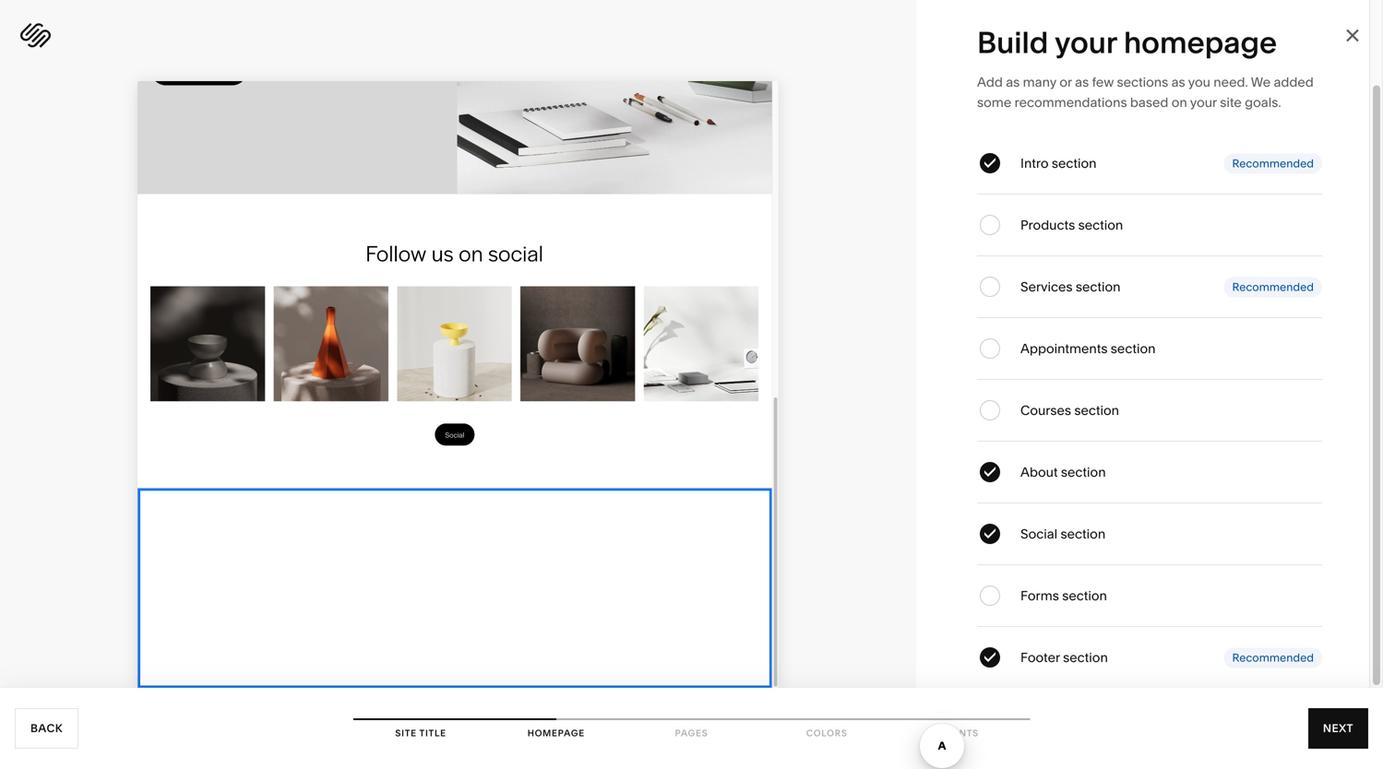 Task type: describe. For each thing, give the bounding box(es) containing it.
need.
[[1214, 74, 1248, 90]]

products
[[1021, 217, 1075, 233]]

2 as from the left
[[1075, 74, 1089, 90]]

back button
[[15, 709, 79, 749]]

many
[[1023, 74, 1057, 90]]

site title
[[395, 728, 446, 739]]

appointments section
[[1021, 341, 1156, 357]]

site
[[395, 728, 417, 739]]

few
[[1092, 74, 1114, 90]]

next button
[[1309, 709, 1369, 749]]

1 as from the left
[[1006, 74, 1020, 90]]

section for about section
[[1061, 465, 1106, 480]]

you
[[1188, 74, 1211, 90]]

social section
[[1021, 526, 1106, 542]]

products section
[[1021, 217, 1123, 233]]

recommended for intro section
[[1232, 157, 1314, 170]]

services
[[1021, 279, 1073, 295]]

added
[[1274, 74, 1314, 90]]

intro
[[1021, 156, 1049, 171]]

option
[[645, 379, 685, 395]]

pages
[[675, 728, 708, 739]]

about
[[1021, 465, 1058, 480]]

some
[[977, 95, 1012, 110]]

build
[[977, 24, 1049, 60]]

on
[[1172, 95, 1187, 110]]

site
[[1220, 95, 1242, 110]]

section for courses section
[[1075, 403, 1119, 419]]

a
[[594, 379, 602, 395]]

or
[[1060, 74, 1072, 90]]

recommendations
[[1015, 95, 1127, 110]]

services section
[[1021, 279, 1121, 295]]

courses
[[1021, 403, 1071, 419]]

goals.
[[1245, 95, 1281, 110]]

social
[[1021, 526, 1058, 542]]

section for appointments section
[[1111, 341, 1156, 357]]

recommended for footer section
[[1232, 652, 1314, 665]]

build your homepage
[[977, 24, 1277, 60]]

title
[[419, 728, 446, 739]]

forms
[[1021, 588, 1059, 604]]



Task type: vqa. For each thing, say whether or not it's contained in the screenshot.
Social at the right of the page
yes



Task type: locate. For each thing, give the bounding box(es) containing it.
as right or on the right of page
[[1075, 74, 1089, 90]]

section for forms section
[[1062, 588, 1107, 604]]

section for footer section
[[1063, 650, 1108, 666]]

1 recommended from the top
[[1232, 157, 1314, 170]]

2 recommended from the top
[[1232, 281, 1314, 294]]

courses section
[[1021, 403, 1119, 419]]

back
[[30, 722, 63, 736]]

footer section
[[1021, 650, 1108, 666]]

homepage
[[1124, 24, 1277, 60]]

homepage
[[528, 728, 585, 739]]

3 recommended from the top
[[1232, 652, 1314, 665]]

0 horizontal spatial your
[[1055, 24, 1117, 60]]

next
[[1323, 722, 1354, 736]]

2 vertical spatial recommended
[[1232, 652, 1314, 665]]

forms section
[[1021, 588, 1107, 604]]

0 horizontal spatial as
[[1006, 74, 1020, 90]]

recommended
[[1232, 157, 1314, 170], [1232, 281, 1314, 294], [1232, 652, 1314, 665]]

section
[[1052, 156, 1097, 171], [1078, 217, 1123, 233], [1076, 279, 1121, 295], [1111, 341, 1156, 357], [1075, 403, 1119, 419], [1061, 465, 1106, 480], [1061, 526, 1106, 542], [1062, 588, 1107, 604], [1063, 650, 1108, 666]]

layout
[[605, 379, 642, 395]]

section for social section
[[1061, 526, 1106, 542]]

recommended for services section
[[1232, 281, 1314, 294]]

as right add
[[1006, 74, 1020, 90]]

3 as from the left
[[1172, 74, 1186, 90]]

0 vertical spatial recommended
[[1232, 157, 1314, 170]]

as
[[1006, 74, 1020, 90], [1075, 74, 1089, 90], [1172, 74, 1186, 90]]

2 horizontal spatial as
[[1172, 74, 1186, 90]]

your inside add as many or as few sections as you need. we added some recommendations based on your site goals.
[[1190, 95, 1217, 110]]

add as many or as few sections as you need. we added some recommendations based on your site goals.
[[977, 74, 1314, 110]]

section right social
[[1061, 526, 1106, 542]]

0 vertical spatial your
[[1055, 24, 1117, 60]]

section right courses
[[1075, 403, 1119, 419]]

intro section
[[1021, 156, 1097, 171]]

based
[[1130, 95, 1169, 110]]

section for intro section
[[1052, 156, 1097, 171]]

section for products section
[[1078, 217, 1123, 233]]

your up 'few'
[[1055, 24, 1117, 60]]

footer section with site title and shop links image
[[625, 468, 739, 489]]

section right forms
[[1062, 588, 1107, 604]]

1 vertical spatial recommended
[[1232, 281, 1314, 294]]

section right about
[[1061, 465, 1106, 480]]

section right products
[[1078, 217, 1123, 233]]

choose
[[544, 379, 591, 395]]

add
[[977, 74, 1003, 90]]

section right 'intro'
[[1052, 156, 1097, 171]]

1 horizontal spatial as
[[1075, 74, 1089, 90]]

your
[[1055, 24, 1117, 60], [1190, 95, 1217, 110]]

about section
[[1021, 465, 1106, 480]]

your down you
[[1190, 95, 1217, 110]]

appointments
[[1021, 341, 1108, 357]]

1 horizontal spatial your
[[1190, 95, 1217, 110]]

section for services section
[[1076, 279, 1121, 295]]

fonts
[[946, 728, 979, 739]]

section right appointments at the top right of the page
[[1111, 341, 1156, 357]]

sections
[[1117, 74, 1169, 90]]

choose a layout option
[[544, 379, 685, 395]]

1 vertical spatial your
[[1190, 95, 1217, 110]]

colors
[[806, 728, 848, 739]]

we
[[1251, 74, 1271, 90]]

as up 'on'
[[1172, 74, 1186, 90]]

section right footer at right bottom
[[1063, 650, 1108, 666]]

footer
[[1021, 650, 1060, 666]]

section right services
[[1076, 279, 1121, 295]]



